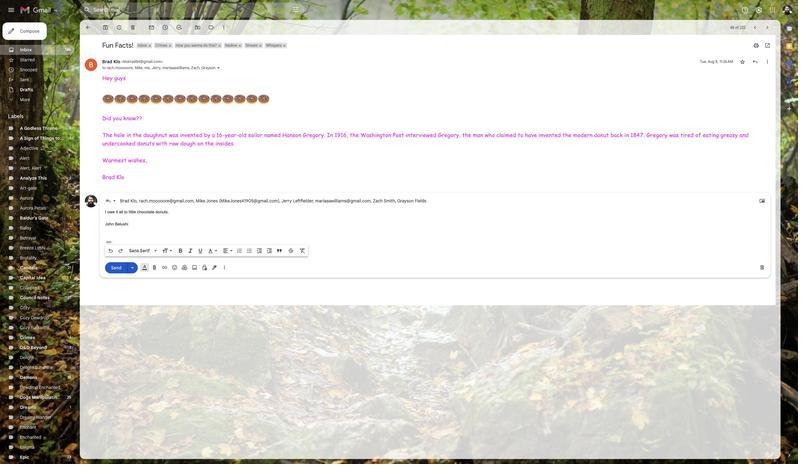 Task type: describe. For each thing, give the bounding box(es) containing it.
, left mariaaawilliams@gmail.com
[[313, 198, 314, 204]]

candela
[[20, 265, 38, 271]]

8,
[[716, 59, 719, 64]]

idea
[[36, 275, 46, 281]]

radiance
[[31, 325, 49, 331]]

tue, aug 8, 11:26 am
[[700, 59, 734, 64]]

gate
[[38, 216, 49, 221]]

doughnut
[[143, 131, 167, 139]]

1 invented from the left
[[180, 131, 202, 139]]

sans serif
[[129, 248, 150, 254]]

hole
[[114, 131, 125, 139]]

, left me
[[143, 65, 144, 70]]

nadine button
[[224, 43, 238, 48]]

betrayal link
[[20, 235, 36, 241]]

betrayal
[[20, 235, 36, 241]]

how you wanna do this? button
[[175, 43, 218, 48]]

man
[[473, 131, 483, 139]]

2 🍩 image from the left
[[162, 93, 174, 105]]

chocolate
[[137, 210, 154, 215]]

brad klo cell
[[102, 59, 163, 65]]

insert photo image
[[191, 265, 198, 271]]

not starred image
[[740, 59, 746, 65]]

back to inbox image
[[85, 24, 91, 31]]

undo ‪(⌘z)‬ image
[[108, 248, 114, 254]]

quote ‪(⌘⇧9)‬ image
[[276, 248, 283, 254]]

to inside message body text field
[[124, 210, 128, 215]]

show details image
[[217, 66, 221, 70]]

, left smith
[[371, 198, 372, 204]]

klo for brad klo < klobrad84@gmail.com >
[[113, 59, 120, 65]]

d&d
[[20, 345, 30, 351]]

indent more ‪(⌘])‬ image
[[266, 248, 273, 254]]

who
[[485, 131, 495, 139]]

numbered list ‪(⌘⇧7)‬ image
[[236, 248, 243, 254]]

labels image
[[208, 24, 215, 31]]

0 horizontal spatial jerry
[[152, 65, 161, 70]]

send
[[111, 265, 122, 271]]

inbox for inbox button in the left top of the page
[[138, 43, 147, 48]]

1 🍩 image from the left
[[138, 93, 150, 105]]

4
[[69, 126, 71, 131]]

4 🍩 image from the left
[[234, 93, 246, 105]]

aurora for aurora petals
[[20, 206, 33, 211]]

gregory
[[647, 131, 668, 139]]

capital
[[20, 275, 35, 281]]

, left show details icon
[[200, 65, 201, 70]]

the hole in the doughnut was invented by a 16-year-old sailor named hanson gregory. in 1916, the washington post interviewed gregory, the man who claimed to have invented the modern donut back in 1847. gregory was tired of eating greasy and undercooked donuts with raw dough on the insides.
[[102, 131, 749, 147]]

all
[[119, 210, 123, 215]]

owe
[[107, 210, 115, 215]]

14
[[68, 336, 71, 340]]

archive image
[[102, 24, 109, 31]]

1 vertical spatial zach
[[373, 198, 383, 204]]

analyze this
[[20, 176, 47, 181]]

dreamy wander
[[20, 415, 52, 421]]

146
[[65, 47, 71, 52]]

0 vertical spatial mike
[[135, 65, 143, 70]]

more image
[[221, 24, 227, 31]]

gmail image
[[20, 4, 54, 16]]

2 invented from the left
[[539, 131, 561, 139]]

sailor
[[248, 131, 263, 139]]

labels heading
[[8, 114, 66, 120]]

mariaaawilliams
[[163, 65, 189, 70]]

labels
[[8, 114, 24, 120]]

21 for council notes
[[68, 296, 71, 300]]

cozy for cozy dewdrop
[[20, 315, 30, 321]]

cozy dewdrop link
[[20, 315, 49, 321]]

0 vertical spatial enchanted
[[39, 385, 60, 391]]

enchant link
[[20, 425, 36, 431]]

in
[[327, 131, 333, 139]]

more send options image
[[129, 265, 136, 271]]

of inside labels navigation
[[34, 136, 39, 141]]

2 was from the left
[[670, 131, 679, 139]]

insides.
[[216, 139, 235, 147]]

how
[[176, 43, 183, 48]]

brutality
[[20, 255, 37, 261]]

art-gate link
[[20, 186, 37, 191]]

john belushi
[[105, 222, 128, 227]]

settings image
[[755, 6, 763, 14]]

4 🍩 image from the left
[[150, 93, 162, 105]]

breeze lush link
[[20, 245, 44, 251]]

remove formatting ‪(⌘\)‬ image
[[299, 248, 306, 254]]

epic
[[20, 455, 29, 461]]

, down brad klo < klobrad84@gmail.com >
[[133, 65, 134, 70]]

Not starred checkbox
[[740, 59, 746, 65]]

named
[[264, 131, 281, 139]]

cozy radiance link
[[20, 325, 49, 331]]

petals
[[34, 206, 46, 211]]

1 was from the left
[[169, 131, 178, 139]]

d&d beyond
[[20, 345, 47, 351]]

1 vertical spatial jerry
[[282, 198, 292, 204]]

tired
[[681, 131, 694, 139]]

wishes,
[[128, 156, 147, 164]]

brad for brad klo
[[102, 173, 115, 181]]

cozy radiance
[[20, 325, 49, 331]]

capital idea link
[[20, 275, 46, 281]]

guys
[[114, 74, 126, 82]]

you for know??
[[113, 114, 122, 122]]

a for a godless throne
[[20, 126, 23, 131]]

breeze
[[20, 245, 34, 251]]

modern
[[573, 131, 593, 139]]

1 for dreams
[[70, 405, 71, 410]]

9 🍩 image from the left
[[246, 93, 258, 105]]

art-
[[20, 186, 28, 191]]

leftfielder
[[293, 198, 313, 204]]

d&d beyond link
[[20, 345, 47, 351]]

aurora for "aurora" link
[[20, 196, 33, 201]]

a sign of things to come
[[20, 136, 73, 141]]

breeze lush
[[20, 245, 44, 251]]

to inside labels navigation
[[55, 136, 60, 141]]

capital idea
[[20, 275, 46, 281]]

more
[[20, 97, 30, 103]]

cozy for cozy radiance
[[20, 325, 30, 331]]

adjective link
[[20, 146, 38, 151]]

inbox link
[[20, 47, 32, 53]]

brad for brad klo < klobrad84@gmail.com >
[[102, 59, 112, 65]]

insert signature image
[[211, 265, 218, 271]]

more button
[[0, 95, 75, 105]]

, left fields
[[395, 198, 396, 204]]

me
[[145, 65, 150, 70]]

redo ‪(⌘y)‬ image
[[118, 248, 124, 254]]

council
[[20, 295, 36, 301]]

dreamy
[[20, 415, 35, 421]]

manipulating
[[32, 395, 60, 401]]

aurora petals
[[20, 206, 46, 211]]

candela link
[[20, 265, 38, 271]]

show trimmed content image
[[105, 241, 113, 244]]

to rach.mooooore , mike , me , jerry , mariaaawilliams , zach , grayson
[[102, 65, 216, 70]]

5 🍩 image from the left
[[174, 93, 186, 105]]

7 🍩 image from the left
[[210, 93, 222, 105]]

bold ‪(⌘b)‬ image
[[177, 248, 184, 254]]

, left leftfielder
[[280, 198, 281, 204]]

you for wanna
[[184, 43, 190, 48]]

this?
[[209, 43, 217, 48]]

cozy dewdrop
[[20, 315, 49, 321]]

8 🍩 image from the left
[[222, 93, 234, 105]]

jones
[[206, 198, 218, 204]]

1 for baldur's gate
[[70, 216, 71, 220]]

16-
[[217, 131, 225, 139]]

1916,
[[335, 131, 348, 139]]

dogs
[[20, 395, 31, 401]]

serif
[[140, 248, 150, 254]]

, left jones
[[194, 198, 195, 204]]

1 for a sign of things to come
[[70, 136, 71, 141]]

alert,
[[20, 166, 31, 171]]

the left man
[[462, 131, 471, 139]]

, up 'i owe it all to little chocolate donuts.'
[[137, 198, 138, 204]]

godless
[[24, 126, 41, 131]]

25
[[67, 395, 71, 400]]

little
[[129, 210, 136, 215]]

throne
[[42, 126, 57, 131]]

alert, alert link
[[20, 166, 41, 171]]

klobrad84@gmail.com
[[123, 59, 161, 64]]

type of response image
[[105, 198, 111, 204]]



Task type: locate. For each thing, give the bounding box(es) containing it.
0 vertical spatial zach
[[191, 65, 200, 70]]

jerry left leftfielder
[[282, 198, 292, 204]]

invented up dough
[[180, 131, 202, 139]]

insert files using drive image
[[182, 265, 188, 271]]

in
[[127, 131, 131, 139], [625, 131, 629, 139]]

sans serif option
[[128, 248, 153, 254]]

dreams
[[20, 405, 36, 411]]

3 1 from the top
[[70, 216, 71, 220]]

crimes up 'd&d'
[[20, 335, 35, 341]]

cozy for cozy link
[[20, 305, 30, 311]]

starred
[[20, 57, 35, 63]]

🍩 image
[[138, 93, 150, 105], [162, 93, 174, 105], [198, 93, 210, 105], [234, 93, 246, 105]]

crimes for "crimes" link
[[20, 335, 35, 341]]

a for a sign of things to come
[[20, 136, 23, 141]]

1 a from the top
[[20, 126, 23, 131]]

grayson left show details icon
[[202, 65, 216, 70]]

0 horizontal spatial you
[[113, 114, 122, 122]]

1 vertical spatial delight
[[20, 365, 34, 371]]

0 horizontal spatial mike
[[135, 65, 143, 70]]

was left tired
[[670, 131, 679, 139]]

1 right idea
[[70, 276, 71, 280]]

2 delight from the top
[[20, 365, 34, 371]]

2 in from the left
[[625, 131, 629, 139]]

1 vertical spatial dewdrop
[[20, 385, 38, 391]]

1 vertical spatial crimes
[[20, 335, 35, 341]]

0 horizontal spatial in
[[127, 131, 131, 139]]

mike left jones
[[196, 198, 205, 204]]

jerry right me
[[152, 65, 161, 70]]

klo for brad klo , rach.mooooore@gmail.com , mike jones (mikejones41905@gmail.com) , jerry leftfielder , mariaaawilliams@gmail.com , zach smith , grayson fields
[[131, 198, 137, 204]]

washington
[[361, 131, 391, 139]]

delight down delight link
[[20, 365, 34, 371]]

mark as unread image
[[148, 24, 155, 31]]

the
[[102, 131, 112, 139]]

older image
[[765, 24, 771, 31]]

aurora
[[20, 196, 33, 201], [20, 206, 33, 211]]

post
[[393, 131, 404, 139]]

cozy down council
[[20, 305, 30, 311]]

the down by
[[205, 139, 214, 147]]

3 🍩 image from the left
[[198, 93, 210, 105]]

1 for analyze this
[[70, 176, 71, 181]]

sunshine
[[35, 365, 53, 371]]

6 🍩 image from the left
[[186, 93, 198, 105]]

this
[[38, 176, 47, 181]]

indent less ‪(⌘[)‬ image
[[256, 248, 263, 254]]

hey
[[102, 74, 113, 82]]

1 cozy from the top
[[20, 305, 30, 311]]

0 horizontal spatial of
[[34, 136, 39, 141]]

aurora down "aurora" link
[[20, 206, 33, 211]]

1 aurora from the top
[[20, 196, 33, 201]]

delight sunshine link
[[20, 365, 53, 371]]

crimes inside button
[[155, 43, 167, 48]]

1 1 from the top
[[70, 136, 71, 141]]

council notes link
[[20, 295, 50, 301]]

0 vertical spatial jerry
[[152, 65, 161, 70]]

0 vertical spatial dewdrop
[[31, 315, 49, 321]]

dewdrop up radiance at left bottom
[[31, 315, 49, 321]]

0 horizontal spatial alert
[[20, 156, 30, 161]]

a
[[212, 131, 215, 139]]

0 vertical spatial crimes
[[155, 43, 167, 48]]

0 vertical spatial aurora
[[20, 196, 33, 201]]

crimes link
[[20, 335, 35, 341]]

enchanted down enchant
[[20, 435, 41, 441]]

1847.
[[631, 131, 645, 139]]

back
[[611, 131, 623, 139]]

a
[[20, 126, 23, 131], [20, 136, 23, 141]]

2 🍩 image from the left
[[114, 93, 126, 105]]

warmest
[[102, 156, 127, 164]]

dreamy wander link
[[20, 415, 52, 421]]

nadine
[[225, 43, 237, 48]]

belushi
[[115, 222, 128, 227]]

, down klobrad84@gmail.com
[[150, 65, 151, 70]]

1 vertical spatial enchanted
[[20, 435, 41, 441]]

strikethrough ‪(⌘⇧x)‬ image
[[288, 248, 294, 254]]

on
[[197, 139, 203, 147]]

2 vertical spatial klo
[[131, 198, 137, 204]]

2 vertical spatial brad
[[120, 198, 129, 204]]

enchanted link
[[20, 435, 41, 441]]

the left modern
[[563, 131, 572, 139]]

1 vertical spatial aurora
[[20, 206, 33, 211]]

brad for brad klo , rach.mooooore@gmail.com , mike jones (mikejones41905@gmail.com) , jerry leftfielder , mariaaawilliams@gmail.com , zach smith , grayson fields
[[120, 198, 129, 204]]

1 horizontal spatial jerry
[[282, 198, 292, 204]]

0 vertical spatial klo
[[113, 59, 120, 65]]

was up raw
[[169, 131, 178, 139]]

insert emoji ‪(⌘⇧2)‬ image
[[172, 265, 178, 271]]

1 vertical spatial brad
[[102, 173, 115, 181]]

of right tired
[[696, 131, 701, 139]]

crimes inside labels navigation
[[20, 335, 35, 341]]

you right did
[[113, 114, 122, 122]]

old
[[239, 131, 247, 139]]

wander
[[36, 415, 52, 421]]

dewdrop enchanted link
[[20, 385, 60, 391]]

formatting options toolbar
[[105, 245, 308, 257]]

inbox up klobrad84@gmail.com
[[138, 43, 147, 48]]

brad klo < klobrad84@gmail.com >
[[102, 59, 163, 65]]

1 horizontal spatial you
[[184, 43, 190, 48]]

3 cozy from the top
[[20, 325, 30, 331]]

crimes for crimes button
[[155, 43, 167, 48]]

inbox inside labels navigation
[[20, 47, 32, 53]]

more options image
[[223, 265, 226, 271]]

1 vertical spatial mike
[[196, 198, 205, 204]]

1 horizontal spatial zach
[[373, 198, 383, 204]]

have
[[525, 131, 537, 139]]

alert up alert,
[[20, 156, 30, 161]]

tue,
[[700, 59, 707, 64]]

1
[[70, 136, 71, 141], [70, 176, 71, 181], [70, 216, 71, 220], [70, 276, 71, 280], [70, 405, 71, 410]]

48
[[730, 25, 735, 30]]

snooze image
[[162, 24, 168, 31]]

in right back
[[625, 131, 629, 139]]

1 in from the left
[[127, 131, 131, 139]]

0 vertical spatial 21
[[68, 266, 71, 270]]

in right hole
[[127, 131, 131, 139]]

brutality link
[[20, 255, 37, 261]]

delight sunshine
[[20, 365, 53, 371]]

notes
[[37, 295, 50, 301]]

to up hey
[[102, 65, 106, 70]]

fun
[[102, 41, 114, 50]]

things
[[40, 136, 54, 141]]

klo
[[113, 59, 120, 65], [116, 173, 124, 181], [131, 198, 137, 204]]

drafts link
[[20, 87, 33, 93]]

drafts
[[20, 87, 33, 93]]

grayson left fields
[[397, 198, 414, 204]]

3 🍩 image from the left
[[126, 93, 138, 105]]

2 aurora from the top
[[20, 206, 33, 211]]

labels navigation
[[0, 20, 80, 465]]

1 for capital idea
[[70, 276, 71, 280]]

the up "donuts" at the top of the page
[[133, 131, 142, 139]]

1 horizontal spatial of
[[696, 131, 701, 139]]

to left come
[[55, 136, 60, 141]]

beyond
[[31, 345, 47, 351]]

insert link ‪(⌘k)‬ image
[[162, 265, 168, 271]]

main menu image
[[7, 6, 15, 14]]

1 vertical spatial grayson
[[397, 198, 414, 204]]

underline ‪(⌘u)‬ image
[[197, 248, 204, 254]]

a left godless
[[20, 126, 23, 131]]

alert link
[[20, 156, 30, 161]]

mike down klobrad84@gmail.com
[[135, 65, 143, 70]]

1 horizontal spatial crimes
[[155, 43, 167, 48]]

, down how you wanna do this? button
[[189, 65, 190, 70]]

2 21 from the top
[[68, 296, 71, 300]]

Message Body text field
[[105, 209, 766, 236]]

delete image
[[130, 24, 136, 31]]

>
[[161, 59, 163, 64]]

delight link
[[20, 355, 34, 361]]

1 🍩 image from the left
[[102, 93, 114, 105]]

ballsy link
[[20, 225, 32, 231]]

0 vertical spatial grayson
[[202, 65, 216, 70]]

10 🍩 image from the left
[[258, 93, 270, 105]]

alert up analyze this
[[32, 166, 41, 171]]

greasy
[[721, 131, 738, 139]]

delight for delight link
[[20, 355, 34, 361]]

2 cozy from the top
[[20, 315, 30, 321]]

stream
[[246, 43, 258, 48]]

0 horizontal spatial zach
[[191, 65, 200, 70]]

21 for candela
[[68, 266, 71, 270]]

dewdrop down demons link
[[20, 385, 38, 391]]

enchanted up manipulating
[[39, 385, 60, 391]]

2 horizontal spatial of
[[736, 25, 739, 30]]

donuts
[[137, 139, 155, 147]]

inbox inside button
[[138, 43, 147, 48]]

dough
[[180, 139, 196, 147]]

toggle confidential mode image
[[201, 265, 208, 271]]

you right how
[[184, 43, 190, 48]]

snoozed link
[[20, 67, 37, 73]]

gregory.
[[303, 131, 325, 139]]

eating
[[703, 131, 719, 139]]

tab list
[[781, 20, 798, 442]]

demons link
[[20, 375, 37, 381]]

1 vertical spatial alert
[[32, 166, 41, 171]]

attach files image
[[152, 265, 158, 271]]

a godless throne link
[[20, 126, 57, 131]]

interviewed
[[406, 131, 436, 139]]

2 vertical spatial cozy
[[20, 325, 30, 331]]

1 vertical spatial you
[[113, 114, 122, 122]]

you inside how you wanna do this? button
[[184, 43, 190, 48]]

1 vertical spatial cozy
[[20, 315, 30, 321]]

zach right mariaaawilliams
[[191, 65, 200, 70]]

0 horizontal spatial crimes
[[20, 335, 35, 341]]

of inside the hole in the doughnut was invented by a 16-year-old sailor named hanson gregory. in 1916, the washington post interviewed gregory, the man who claimed to have invented the modern donut back in 1847. gregory was tired of eating greasy and undercooked donuts with raw dough on the insides.
[[696, 131, 701, 139]]

0 horizontal spatial inbox
[[20, 47, 32, 53]]

0 vertical spatial brad
[[102, 59, 112, 65]]

1 down 4
[[70, 136, 71, 141]]

did you know??
[[102, 114, 142, 122]]

add to tasks image
[[176, 24, 182, 31]]

1 down 25
[[70, 405, 71, 410]]

move to image
[[195, 24, 201, 31]]

1 horizontal spatial was
[[670, 131, 679, 139]]

0 vertical spatial a
[[20, 126, 23, 131]]

advanced search options image
[[289, 3, 302, 16]]

come
[[61, 136, 73, 141]]

None search field
[[80, 2, 304, 17]]

brad up 'all'
[[120, 198, 129, 204]]

1 right this
[[70, 176, 71, 181]]

tue, aug 8, 11:26 am cell
[[700, 59, 734, 65]]

klo up little at the top
[[131, 198, 137, 204]]

a left the sign
[[20, 136, 23, 141]]

1 horizontal spatial alert
[[32, 166, 41, 171]]

support image
[[742, 6, 749, 14]]

of right 48
[[736, 25, 739, 30]]

brad down warmest
[[102, 173, 115, 181]]

1 horizontal spatial inbox
[[138, 43, 147, 48]]

0 vertical spatial delight
[[20, 355, 34, 361]]

lush
[[35, 245, 44, 251]]

invented right the have
[[539, 131, 561, 139]]

mike
[[135, 65, 143, 70], [196, 198, 205, 204]]

donut
[[594, 131, 609, 139]]

, down >
[[161, 65, 162, 70]]

bulleted list ‪(⌘⇧8)‬ image
[[246, 248, 253, 254]]

stream button
[[244, 43, 258, 48]]

delight for delight sunshine
[[20, 365, 34, 371]]

year-
[[225, 131, 239, 139]]

warmest wishes,
[[102, 156, 147, 164]]

1 vertical spatial klo
[[116, 173, 124, 181]]

0 horizontal spatial invented
[[180, 131, 202, 139]]

4 1 from the top
[[70, 276, 71, 280]]

1 horizontal spatial mike
[[196, 198, 205, 204]]

0 vertical spatial alert
[[20, 156, 30, 161]]

discard draft ‪(⌘⇧d)‬ image
[[759, 265, 766, 271]]

analyze
[[20, 176, 37, 181]]

search mail image
[[82, 4, 93, 16]]

Search mail text field
[[94, 7, 274, 13]]

klo for brad klo
[[116, 173, 124, 181]]

1 right gate on the top of the page
[[70, 216, 71, 220]]

brad klo
[[102, 173, 124, 181]]

aurora down art-gate
[[20, 196, 33, 201]]

1 vertical spatial 21
[[68, 296, 71, 300]]

2 1 from the top
[[70, 176, 71, 181]]

0 horizontal spatial was
[[169, 131, 178, 139]]

klo left "<"
[[113, 59, 120, 65]]

1 vertical spatial a
[[20, 136, 23, 141]]

inbox for inbox link
[[20, 47, 32, 53]]

🍩 image
[[102, 93, 114, 105], [114, 93, 126, 105], [126, 93, 138, 105], [150, 93, 162, 105], [174, 93, 186, 105], [186, 93, 198, 105], [210, 93, 222, 105], [222, 93, 234, 105], [246, 93, 258, 105], [258, 93, 270, 105]]

klo down warmest wishes,
[[116, 173, 124, 181]]

delight down 'd&d'
[[20, 355, 34, 361]]

cozy down cozy link
[[20, 315, 30, 321]]

0 vertical spatial you
[[184, 43, 190, 48]]

collapse
[[20, 285, 37, 291]]

1 horizontal spatial invented
[[539, 131, 561, 139]]

cozy up "crimes" link
[[20, 325, 30, 331]]

report spam image
[[116, 24, 122, 31]]

to right 'all'
[[124, 210, 128, 215]]

the right 1916,
[[350, 131, 359, 139]]

1 horizontal spatial grayson
[[397, 198, 414, 204]]

222
[[740, 25, 746, 30]]

zach left smith
[[373, 198, 383, 204]]

1 horizontal spatial in
[[625, 131, 629, 139]]

crimes up >
[[155, 43, 167, 48]]

by
[[204, 131, 210, 139]]

inbox up starred
[[20, 47, 32, 53]]

brad up rach.mooooore
[[102, 59, 112, 65]]

italic ‪(⌘i)‬ image
[[187, 248, 194, 254]]

zach
[[191, 65, 200, 70], [373, 198, 383, 204]]

and
[[740, 131, 749, 139]]

to inside the hole in the doughnut was invented by a 16-year-old sailor named hanson gregory. in 1916, the washington post interviewed gregory, the man who claimed to have invented the modern donut back in 1847. gregory was tired of eating greasy and undercooked donuts with raw dough on the insides.
[[518, 131, 524, 139]]

smith
[[384, 198, 395, 204]]

0 horizontal spatial grayson
[[202, 65, 216, 70]]

2 a from the top
[[20, 136, 23, 141]]

inbox button
[[136, 43, 148, 48]]

aurora petals link
[[20, 206, 46, 211]]

of right the sign
[[34, 136, 39, 141]]

1 21 from the top
[[68, 266, 71, 270]]

1 delight from the top
[[20, 355, 34, 361]]

5 1 from the top
[[70, 405, 71, 410]]

to left the have
[[518, 131, 524, 139]]

newer image
[[752, 24, 758, 31]]

0 vertical spatial cozy
[[20, 305, 30, 311]]

whispers button
[[265, 43, 283, 48]]

raw
[[169, 139, 179, 147]]



Task type: vqa. For each thing, say whether or not it's contained in the screenshot.
Godless
yes



